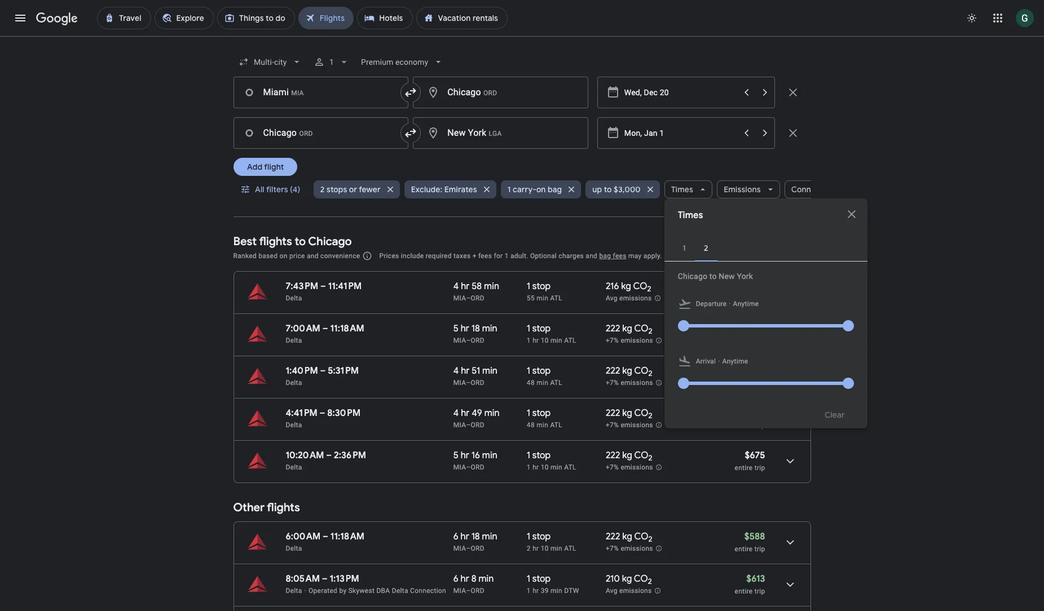 Task type: describe. For each thing, give the bounding box(es) containing it.
sort by:
[[764, 250, 793, 261]]

$588 entire trip
[[735, 531, 765, 553]]

delta for 10:20 am
[[286, 464, 302, 472]]

change appearance image
[[958, 5, 985, 32]]

+7% for 4 hr 51 min
[[606, 379, 619, 387]]

6:00 am – 11:18 am delta
[[286, 531, 364, 553]]

1 carry-on bag
[[507, 184, 562, 195]]

10:20 am
[[286, 450, 324, 461]]

– inside 4 hr 58 min mia – ord
[[466, 294, 471, 302]]

stop for 6 hr 18 min
[[532, 531, 551, 543]]

connecting airports button
[[784, 176, 886, 203]]

total duration 6 hr 18 min. element
[[453, 531, 527, 544]]

Departure time: 6:00 AM. text field
[[286, 531, 321, 543]]

$675
[[745, 450, 765, 461]]

for
[[494, 252, 503, 260]]

bag fees button
[[599, 252, 626, 260]]

– inside 5 hr 16 min mia – ord
[[466, 464, 471, 472]]

2 inside popup button
[[320, 184, 325, 195]]

stop for 6 hr 8 min
[[532, 574, 551, 585]]

Arrival time: 11:18 AM. text field
[[330, 323, 364, 334]]

$613
[[746, 574, 765, 585]]

Arrival time: 5:31 PM. text field
[[328, 365, 359, 377]]

210
[[606, 574, 620, 585]]

2 for 5 hr 18 min
[[648, 327, 652, 336]]

all filters (4) button
[[233, 176, 309, 203]]

kg for 4 hr 58 min
[[621, 281, 631, 292]]

hr inside 4 hr 51 min mia – ord
[[461, 365, 470, 377]]

ord for 4 hr 58 min
[[471, 294, 484, 302]]

stop for 4 hr 51 min
[[532, 365, 551, 377]]

emissions for 6 hr 18 min
[[621, 545, 653, 553]]

times inside 'times' popup button
[[671, 184, 693, 195]]

chicago inside search field
[[678, 272, 707, 281]]

delta right dba
[[392, 587, 408, 595]]

emirates
[[444, 184, 477, 195]]

up to $3,000 button
[[586, 176, 660, 203]]

flight
[[264, 162, 284, 172]]

kg for 4 hr 51 min
[[622, 365, 632, 377]]

1 stop 1 hr 39 min dtw
[[527, 574, 579, 595]]

+7% emissions for $588
[[606, 545, 653, 553]]

– inside 7:00 am – 11:18 am delta
[[322, 323, 328, 334]]

$675 entire trip
[[735, 450, 765, 472]]

total duration 4 hr 58 min. element
[[453, 281, 527, 294]]

1 stop flight. element for 6 hr 18 min
[[527, 531, 551, 544]]

1:13 pm
[[330, 574, 359, 585]]

delta for 6:00 am
[[286, 545, 302, 553]]

2 stops or fewer button
[[314, 176, 400, 203]]

4 hr 58 min mia – ord
[[453, 281, 499, 302]]

ord for 6 hr 8 min
[[471, 587, 484, 595]]

emissions for 4 hr 58 min
[[619, 295, 652, 302]]

1 stop flight. element for 4 hr 58 min
[[527, 281, 551, 294]]

5:31 pm
[[328, 365, 359, 377]]

1 stop 1 hr 10 min atl for 5 hr 18 min
[[527, 323, 576, 345]]

flight details. leaves miami international airport at 6:00 am on wednesday, december 20 and arrives at o'hare international airport at 11:18 am on wednesday, december 20. image
[[776, 529, 803, 556]]

charges
[[559, 252, 584, 260]]

+7% for 6 hr 18 min
[[606, 545, 619, 553]]

10:20 am – 2:36 pm delta
[[286, 450, 366, 472]]

4 for 4 hr 51 min
[[453, 365, 459, 377]]

Arrival time: 8:30 PM. text field
[[327, 408, 360, 419]]

prices include required taxes + fees for 1 adult. optional charges and bag fees may apply. passenger assistance
[[379, 252, 733, 260]]

layover (1 of 1) is a 48 min layover at hartsfield-jackson atlanta international airport in atlanta. element for 4 hr 49 min
[[527, 421, 600, 430]]

3 +7% emissions from the top
[[606, 421, 653, 429]]

min for total duration 4 hr 49 min. element
[[484, 408, 499, 419]]

entire for $588
[[735, 545, 753, 553]]

layover (1 of 1) is a 48 min layover at hartsfield-jackson atlanta international airport in atlanta. element for 4 hr 51 min
[[527, 378, 600, 387]]

+7% for 4 hr 49 min
[[606, 421, 619, 429]]

all filters (4)
[[255, 184, 300, 195]]

add flight
[[247, 162, 284, 172]]

ord for 4 hr 49 min
[[471, 421, 484, 429]]

– inside 10:20 am – 2:36 pm delta
[[326, 450, 332, 461]]

other
[[233, 501, 265, 515]]

+7% emissions for $675
[[606, 464, 653, 472]]

1 inside popup button
[[329, 58, 334, 67]]

bag inside main content
[[599, 252, 611, 260]]

layover (1 of 1) is a 1 hr 39 min layover at detroit metropolitan wayne county airport in detroit. element
[[527, 587, 600, 596]]

5 hr 18 min mia – ord
[[453, 323, 497, 345]]

+7% emissions for $643
[[606, 379, 653, 387]]

adult.
[[510, 252, 528, 260]]

mia for 4 hr 51 min
[[453, 379, 466, 387]]

4 for 4 hr 58 min
[[453, 281, 459, 292]]

hr inside 1 stop 1 hr 39 min dtw
[[533, 587, 539, 595]]

may
[[628, 252, 642, 260]]

Arrival time: 2:36 PM. text field
[[334, 450, 366, 461]]

hr inside 4 hr 49 min mia – ord
[[461, 408, 470, 419]]

1 stop 48 min atl for 4 hr 49 min
[[527, 408, 562, 429]]

4:41 pm
[[286, 408, 317, 419]]

3 222 kg co 2 from the top
[[606, 408, 652, 421]]

1 entire trip from the top
[[735, 295, 765, 303]]

main menu image
[[14, 11, 27, 25]]

flight details. leaves miami international airport at 10:20 am on wednesday, december 20 and arrives at o'hare international airport at 2:36 pm on wednesday, december 20. image
[[776, 448, 803, 475]]

49
[[472, 408, 482, 419]]

min inside 1 stop 1 hr 39 min dtw
[[551, 587, 562, 595]]

new
[[719, 272, 735, 281]]

leaves miami international airport at 8:05 am on wednesday, december 20 and arrives at o'hare international airport at 1:13 pm on wednesday, december 20. element
[[286, 574, 359, 585]]

departure
[[696, 300, 727, 308]]

swap origin and destination. image for departure text field
[[404, 86, 417, 99]]

leaves miami international airport at 4:41 pm on wednesday, december 20 and arrives at o'hare international airport at 8:30 pm on wednesday, december 20. element
[[286, 408, 360, 419]]

total duration 6 hr 8 min. element
[[453, 574, 527, 587]]

6 hr 18 min mia – ord
[[453, 531, 497, 553]]

613 US dollars text field
[[746, 574, 765, 585]]

operated
[[309, 587, 337, 595]]

– up operated
[[322, 574, 327, 585]]

co for 6 hr 18 min
[[634, 531, 648, 543]]

$588
[[744, 531, 765, 543]]

+
[[472, 252, 476, 260]]

ord for 5 hr 16 min
[[471, 464, 484, 472]]

$643 entire trip
[[735, 365, 765, 387]]

216
[[606, 281, 619, 292]]

hr inside 6 hr 8 min mia – ord
[[461, 574, 469, 585]]

kg for 5 hr 18 min
[[622, 323, 632, 334]]

co for 4 hr 58 min
[[633, 281, 647, 292]]

1 stop 2 hr 10 min atl
[[527, 531, 576, 553]]

2 entire trip from the top
[[735, 422, 765, 430]]

8:05 am
[[286, 574, 320, 585]]

hr inside 5 hr 16 min mia – ord
[[461, 450, 469, 461]]

min for the total duration 6 hr 18 min. element
[[482, 531, 497, 543]]

by:
[[781, 250, 793, 261]]

4:41 pm – 8:30 pm delta
[[286, 408, 360, 429]]

222 for 5 hr 18 min
[[606, 323, 620, 334]]

by
[[339, 587, 347, 595]]

flights for other
[[267, 501, 300, 515]]

48 for 4 hr 49 min
[[527, 421, 535, 429]]

add flight button
[[233, 158, 297, 176]]

price
[[289, 252, 305, 260]]

emissions button
[[717, 176, 780, 203]]

optional
[[530, 252, 557, 260]]

– inside 4 hr 51 min mia – ord
[[466, 379, 471, 387]]

fewer
[[359, 184, 381, 195]]

2 for 6 hr 18 min
[[648, 535, 652, 544]]

8
[[471, 574, 476, 585]]

bag inside 'popup button'
[[548, 184, 562, 195]]

total duration 5 hr 16 min. element
[[453, 450, 527, 463]]

1:40 pm
[[286, 365, 318, 377]]

4 hr 51 min mia – ord
[[453, 365, 497, 387]]

chicago inside main content
[[308, 235, 352, 249]]

avg for 210
[[606, 587, 617, 595]]

times button
[[664, 176, 712, 203]]

leaves miami international airport at 7:00 am on wednesday, december 20 and arrives at o'hare international airport at 11:18 am on wednesday, december 20. element
[[286, 323, 364, 334]]

hr inside the 1 stop 2 hr 10 min atl
[[533, 545, 539, 553]]

main content containing best flights to chicago
[[233, 226, 811, 611]]

min for 1 stop flight. element associated with 4 hr 49 min
[[536, 421, 548, 429]]

$613 entire trip
[[735, 574, 765, 596]]

48 for 4 hr 51 min
[[527, 379, 535, 387]]

5 for 5 hr 16 min
[[453, 450, 458, 461]]

york
[[737, 272, 753, 281]]

– inside 4 hr 49 min mia – ord
[[466, 421, 471, 429]]

$643
[[744, 365, 765, 377]]

216 kg co 2
[[606, 281, 651, 294]]

6:00 am
[[286, 531, 321, 543]]

trip for $643
[[754, 380, 765, 387]]

airports
[[837, 184, 867, 195]]

filters
[[266, 184, 288, 195]]

loading results progress bar
[[0, 36, 1044, 38]]

layover (1 of 1) is a 1 hr 10 min layover at hartsfield-jackson atlanta international airport in atlanta. element for 5 hr 16 min
[[527, 463, 600, 472]]

include
[[401, 252, 424, 260]]

3 entire from the top
[[735, 422, 753, 430]]

1:40 pm – 5:31 pm delta
[[286, 365, 359, 387]]

assistance
[[699, 252, 733, 260]]

ord for 4 hr 51 min
[[471, 379, 484, 387]]

delta for 7:00 am
[[286, 337, 302, 345]]

connection
[[410, 587, 446, 595]]

4 hr 49 min mia – ord
[[453, 408, 499, 429]]

taxes
[[454, 252, 471, 260]]

connecting airports
[[791, 184, 867, 195]]

mia for 6 hr 8 min
[[453, 587, 466, 595]]

11:41 pm
[[328, 281, 362, 292]]

layover (1 of 1) is a 2 hr 10 min layover at hartsfield-jackson atlanta international airport in atlanta. element
[[527, 544, 600, 553]]

2 fees from the left
[[613, 252, 626, 260]]

+7% for 5 hr 18 min
[[606, 337, 619, 345]]

remove flight from chicago to new york on mon, jan 1 image
[[786, 126, 800, 140]]

1 stop 1 hr 10 min atl for 5 hr 16 min
[[527, 450, 576, 472]]

6 hr 8 min mia – ord
[[453, 574, 494, 595]]

18 for 5
[[471, 323, 480, 334]]

1 +7% emissions from the top
[[606, 337, 653, 345]]

passenger assistance button
[[664, 252, 733, 260]]

trip for $588
[[754, 545, 765, 553]]

swap origin and destination. image for departure text box
[[404, 126, 417, 140]]



Task type: vqa. For each thing, say whether or not it's contained in the screenshot.
3rd average from the bottom
no



Task type: locate. For each thing, give the bounding box(es) containing it.
4 inside 4 hr 51 min mia – ord
[[453, 365, 459, 377]]

1 stop from the top
[[532, 281, 551, 292]]

on inside 'popup button'
[[536, 184, 546, 195]]

0 vertical spatial to
[[604, 184, 612, 195]]

avg for 216
[[606, 295, 617, 302]]

connecting
[[791, 184, 835, 195]]

4 left 58
[[453, 281, 459, 292]]

5 inside 5 hr 18 min mia – ord
[[453, 323, 458, 334]]

to for up
[[604, 184, 612, 195]]

1 vertical spatial times
[[678, 210, 703, 221]]

hr inside 6 hr 18 min mia – ord
[[461, 531, 469, 543]]

to inside popup button
[[604, 184, 612, 195]]

633 US dollars text field
[[745, 323, 765, 334]]

mia down total duration 4 hr 51 min. element
[[453, 379, 466, 387]]

Arrival time: 11:18 AM. text field
[[330, 531, 364, 543]]

5 222 kg co 2 from the top
[[606, 531, 652, 544]]

11:18 am up 1:13 pm
[[330, 531, 364, 543]]

4 inside 4 hr 49 min mia – ord
[[453, 408, 459, 419]]

0 vertical spatial entire trip
[[735, 295, 765, 303]]

kg inside 216 kg co 2
[[621, 281, 631, 292]]

6 entire from the top
[[735, 588, 753, 596]]

5 1 stop flight. element from the top
[[527, 450, 551, 463]]

min for total duration 4 hr 58 min. element
[[484, 281, 499, 292]]

remove flight from miami to chicago on wed, dec 20 image
[[786, 86, 800, 99]]

2 for 4 hr 51 min
[[648, 369, 652, 379]]

stop up layover (1 of 1) is a 2 hr 10 min layover at hartsfield-jackson atlanta international airport in atlanta. element
[[532, 531, 551, 543]]

min inside 4 hr 49 min mia – ord
[[484, 408, 499, 419]]

min for total duration 4 hr 51 min. element
[[482, 365, 497, 377]]

2 inside '210 kg co 2'
[[648, 577, 652, 587]]

stop for 4 hr 49 min
[[532, 408, 551, 419]]

55
[[527, 294, 535, 302]]

Departure time: 1:40 PM. text field
[[286, 365, 318, 377]]

Departure time: 10:20 AM. text field
[[286, 450, 324, 461]]

6 inside 6 hr 18 min mia – ord
[[453, 531, 458, 543]]

1 vertical spatial chicago
[[678, 272, 707, 281]]

emissions for 5 hr 18 min
[[621, 337, 653, 345]]

entire for $675
[[735, 464, 753, 472]]

2 for 4 hr 58 min
[[647, 284, 651, 294]]

entire
[[735, 295, 753, 303], [735, 380, 753, 387], [735, 422, 753, 430], [735, 464, 753, 472], [735, 545, 753, 553], [735, 588, 753, 596]]

stop right total duration 4 hr 49 min. element
[[532, 408, 551, 419]]

1 horizontal spatial to
[[604, 184, 612, 195]]

– right "7:43 pm" text field
[[320, 281, 326, 292]]

min inside the 1 stop 2 hr 10 min atl
[[551, 545, 562, 553]]

1 vertical spatial 4
[[453, 365, 459, 377]]

total duration 5 hr 18 min. element
[[453, 323, 527, 336]]

min for total duration 5 hr 18 min. element
[[482, 323, 497, 334]]

chicago
[[308, 235, 352, 249], [678, 272, 707, 281]]

6 mia from the top
[[453, 545, 466, 553]]

7:00 am
[[286, 323, 320, 334]]

3 +7% from the top
[[606, 421, 619, 429]]

– inside the 4:41 pm – 8:30 pm delta
[[320, 408, 325, 419]]

stop up 55
[[532, 281, 551, 292]]

learn more about ranking image
[[362, 251, 372, 261]]

1 vertical spatial 48
[[527, 421, 535, 429]]

fees left may
[[613, 252, 626, 260]]

trip for $613
[[754, 588, 765, 596]]

222 kg co 2 for $588
[[606, 531, 652, 544]]

avg emissions
[[606, 295, 652, 302], [606, 587, 652, 595]]

5 mia from the top
[[453, 464, 466, 472]]

6 stop from the top
[[532, 531, 551, 543]]

mia for 5 hr 18 min
[[453, 337, 466, 345]]

48 down total duration 4 hr 51 min. element
[[527, 379, 535, 387]]

0 vertical spatial anytime
[[733, 300, 759, 308]]

trip up "$675" text field
[[754, 422, 765, 430]]

delta for 7:43 pm
[[286, 294, 302, 302]]

layover (1 of 1) is a 48 min layover at hartsfield-jackson atlanta international airport in atlanta. element
[[527, 378, 600, 387], [527, 421, 600, 430]]

– inside 6 hr 8 min mia – ord
[[466, 587, 471, 595]]

– down total duration 4 hr 58 min. element
[[466, 294, 471, 302]]

2 horizontal spatial to
[[709, 272, 717, 281]]

mia inside 5 hr 16 min mia – ord
[[453, 464, 466, 472]]

leaves miami international airport at 6:00 am on wednesday, december 20 and arrives at o'hare international airport at 11:18 am on wednesday, december 20. element
[[286, 531, 364, 543]]

0 horizontal spatial fees
[[478, 252, 492, 260]]

ord inside 6 hr 18 min mia – ord
[[471, 545, 484, 553]]

2 swap origin and destination. image from the top
[[404, 126, 417, 140]]

39
[[541, 587, 549, 595]]

ord down 8
[[471, 587, 484, 595]]

operated by skywest dba delta connection
[[309, 587, 446, 595]]

avg emissions for 216
[[606, 295, 652, 302]]

– left 'arrival time: 5:31 pm.' text field
[[320, 365, 326, 377]]

1 11:18 am from the top
[[330, 323, 364, 334]]

222
[[606, 323, 620, 334], [606, 365, 620, 377], [606, 408, 620, 419], [606, 450, 620, 461], [606, 531, 620, 543]]

2 and from the left
[[586, 252, 597, 260]]

leaves miami international airport at 7:43 pm on wednesday, december 20 and arrives at o'hare international airport at 11:41 pm on wednesday, december 20. element
[[286, 281, 362, 292]]

0 vertical spatial layover (1 of 1) is a 48 min layover at hartsfield-jackson atlanta international airport in atlanta. element
[[527, 378, 600, 387]]

48 down total duration 4 hr 49 min. element
[[527, 421, 535, 429]]

ord down the 49
[[471, 421, 484, 429]]

sort by: button
[[759, 245, 811, 266]]

avg down 216
[[606, 295, 617, 302]]

0 vertical spatial 11:18 am
[[330, 323, 364, 334]]

1 layover (1 of 1) is a 1 hr 10 min layover at hartsfield-jackson atlanta international airport in atlanta. element from the top
[[527, 336, 600, 345]]

10
[[541, 337, 549, 345], [541, 464, 549, 472], [541, 545, 549, 553]]

ord inside 6 hr 8 min mia – ord
[[471, 587, 484, 595]]

1 horizontal spatial on
[[536, 184, 546, 195]]

Departure text field
[[624, 77, 736, 108]]

0 vertical spatial 4
[[453, 281, 459, 292]]

222 for 5 hr 16 min
[[606, 450, 620, 461]]

4 222 from the top
[[606, 450, 620, 461]]

atl inside 1 stop 55 min atl
[[550, 294, 562, 302]]

2 1 stop 48 min atl from the top
[[527, 408, 562, 429]]

entire inside the $675 entire trip
[[735, 464, 753, 472]]

– right 4:41 pm text box
[[320, 408, 325, 419]]

Arrival time: 1:13 PM. text field
[[330, 574, 359, 585]]

Departure time: 7:43 PM. text field
[[286, 281, 318, 292]]

co inside 216 kg co 2
[[633, 281, 647, 292]]

delta inside 10:20 am – 2:36 pm delta
[[286, 464, 302, 472]]

1 and from the left
[[307, 252, 319, 260]]

1 +7% from the top
[[606, 337, 619, 345]]

48
[[527, 379, 535, 387], [527, 421, 535, 429]]

2 avg from the top
[[606, 587, 617, 595]]

2 stop from the top
[[532, 323, 551, 334]]

flights right other
[[267, 501, 300, 515]]

6 for 6 hr 8 min
[[453, 574, 458, 585]]

1 button
[[309, 49, 354, 76]]

emissions for 4 hr 49 min
[[621, 421, 653, 429]]

1 avg emissions from the top
[[606, 295, 652, 302]]

ord down the total duration 6 hr 18 min. element
[[471, 545, 484, 553]]

2 ord from the top
[[471, 337, 484, 345]]

trip down "$675" text field
[[754, 464, 765, 472]]

1 1 stop flight. element from the top
[[527, 281, 551, 294]]

mia right connection
[[453, 587, 466, 595]]

times down 'times' popup button
[[678, 210, 703, 221]]

– down the total duration 6 hr 18 min. element
[[466, 545, 471, 553]]

co for 5 hr 16 min
[[634, 450, 648, 461]]

0 vertical spatial 1 stop 48 min atl
[[527, 365, 562, 387]]

entire for $643
[[735, 380, 753, 387]]

none search field containing times
[[233, 49, 886, 429]]

0 vertical spatial flights
[[259, 235, 292, 249]]

bag left may
[[599, 252, 611, 260]]

min inside 4 hr 51 min mia – ord
[[482, 365, 497, 377]]

0 vertical spatial on
[[536, 184, 546, 195]]

min for 4 hr 58 min's 1 stop flight. element
[[536, 294, 548, 302]]

– down the total duration 5 hr 16 min. element
[[466, 464, 471, 472]]

flight details. leaves miami international airport at 8:05 am on wednesday, december 20 and arrives at o'hare international airport at 1:13 pm on wednesday, december 20. image
[[776, 571, 803, 598]]

210 kg co 2
[[606, 574, 652, 587]]

bag
[[548, 184, 562, 195], [599, 252, 611, 260]]

ord down 58
[[471, 294, 484, 302]]

stop right the total duration 5 hr 16 min. element
[[532, 450, 551, 461]]

sort
[[764, 250, 779, 261]]

1 ord from the top
[[471, 294, 484, 302]]

mia for 5 hr 16 min
[[453, 464, 466, 472]]

entire down 588 us dollars text field
[[735, 545, 753, 553]]

and
[[307, 252, 319, 260], [586, 252, 597, 260]]

mia inside 4 hr 58 min mia – ord
[[453, 294, 466, 302]]

7:43 pm – 11:41 pm delta
[[286, 281, 362, 302]]

3 ord from the top
[[471, 379, 484, 387]]

delta down 4:41 pm
[[286, 421, 302, 429]]

mia inside 4 hr 51 min mia – ord
[[453, 379, 466, 387]]

ord
[[471, 294, 484, 302], [471, 337, 484, 345], [471, 379, 484, 387], [471, 421, 484, 429], [471, 464, 484, 472], [471, 545, 484, 553], [471, 587, 484, 595]]

10 inside the 1 stop 2 hr 10 min atl
[[541, 545, 549, 553]]

0 vertical spatial swap origin and destination. image
[[404, 86, 417, 99]]

222 kg co 2 for $675
[[606, 450, 652, 463]]

trip inside the $675 entire trip
[[754, 464, 765, 472]]

10 for 6 hr 18 min
[[541, 545, 549, 553]]

1 stop flight. element for 4 hr 49 min
[[527, 408, 551, 421]]

trip inside '$643 entire trip'
[[754, 380, 765, 387]]

3 4 from the top
[[453, 408, 459, 419]]

mia inside 6 hr 8 min mia – ord
[[453, 587, 466, 595]]

leaves miami international airport at 10:20 am on wednesday, december 20 and arrives at o'hare international airport at 2:36 pm on wednesday, december 20. element
[[286, 450, 366, 461]]

ord inside 4 hr 51 min mia – ord
[[471, 379, 484, 387]]

1 swap origin and destination. image from the top
[[404, 86, 417, 99]]

0 vertical spatial times
[[671, 184, 693, 195]]

anytime up $633
[[733, 300, 759, 308]]

2 entire from the top
[[735, 380, 753, 387]]

co for 5 hr 18 min
[[634, 323, 648, 334]]

5 trip from the top
[[754, 545, 765, 553]]

3 mia from the top
[[453, 379, 466, 387]]

min inside 5 hr 16 min mia – ord
[[482, 450, 497, 461]]

11:18 am for 6:00 am
[[330, 531, 364, 543]]

emissions for 6 hr 8 min
[[619, 587, 652, 595]]

apply.
[[643, 252, 662, 260]]

4 inside 4 hr 58 min mia – ord
[[453, 281, 459, 292]]

18 inside 5 hr 18 min mia – ord
[[471, 323, 480, 334]]

1 222 kg co 2 from the top
[[606, 323, 652, 336]]

11:18 am inside 7:00 am – 11:18 am delta
[[330, 323, 364, 334]]

None text field
[[233, 77, 408, 108], [233, 117, 408, 149], [413, 117, 588, 149], [233, 77, 408, 108], [233, 117, 408, 149], [413, 117, 588, 149]]

2 11:18 am from the top
[[330, 531, 364, 543]]

7 ord from the top
[[471, 587, 484, 595]]

3 10 from the top
[[541, 545, 549, 553]]

mia down total duration 4 hr 49 min. element
[[453, 421, 466, 429]]

None field
[[233, 52, 307, 72], [356, 52, 449, 72], [233, 52, 307, 72], [356, 52, 449, 72]]

6 inside 6 hr 8 min mia – ord
[[453, 574, 458, 585]]

times right $3,000
[[671, 184, 693, 195]]

0 horizontal spatial chicago
[[308, 235, 352, 249]]

Arrival time: 11:41 PM. text field
[[328, 281, 362, 292]]

total duration 4 hr 49 min. element
[[453, 408, 527, 421]]

prices
[[379, 252, 399, 260]]

0 vertical spatial avg
[[606, 295, 617, 302]]

trip inside $613 entire trip
[[754, 588, 765, 596]]

main content
[[233, 226, 811, 611]]

2 48 from the top
[[527, 421, 535, 429]]

to left new
[[709, 272, 717, 281]]

– down total duration 5 hr 18 min. element
[[466, 337, 471, 345]]

11:18 am down 11:41 pm
[[330, 323, 364, 334]]

10 for 5 hr 16 min
[[541, 464, 549, 472]]

2 layover (1 of 1) is a 48 min layover at hartsfield-jackson atlanta international airport in atlanta. element from the top
[[527, 421, 600, 430]]

and right charges
[[586, 252, 597, 260]]

2 6 from the top
[[453, 574, 458, 585]]

1 stop flight. element for 4 hr 51 min
[[527, 365, 551, 378]]

chicago up convenience at the top of page
[[308, 235, 352, 249]]

0 vertical spatial 5
[[453, 323, 458, 334]]

2 18 from the top
[[471, 531, 480, 543]]

1 stop flight. element
[[527, 281, 551, 294], [527, 323, 551, 336], [527, 365, 551, 378], [527, 408, 551, 421], [527, 450, 551, 463], [527, 531, 551, 544], [527, 574, 551, 587]]

1 48 from the top
[[527, 379, 535, 387]]

flight details. leaves miami international airport at 4:41 pm on wednesday, december 20 and arrives at o'hare international airport at 8:30 pm on wednesday, december 20. image
[[776, 406, 803, 433]]

anytime for arrival
[[722, 358, 748, 365]]

stop inside 1 stop 1 hr 39 min dtw
[[532, 574, 551, 585]]

4 entire from the top
[[735, 464, 753, 472]]

carry-
[[513, 184, 536, 195]]

other flights
[[233, 501, 300, 515]]

1 vertical spatial entire trip
[[735, 422, 765, 430]]

entire inside $588 entire trip
[[735, 545, 753, 553]]

1 entire from the top
[[735, 295, 753, 303]]

1 vertical spatial 11:18 am
[[330, 531, 364, 543]]

stop inside the 1 stop 2 hr 10 min atl
[[532, 531, 551, 543]]

entire for $613
[[735, 588, 753, 596]]

– left 2:36 pm
[[326, 450, 332, 461]]

stop for 5 hr 18 min
[[532, 323, 551, 334]]

ord inside 4 hr 49 min mia – ord
[[471, 421, 484, 429]]

222 kg co 2
[[606, 323, 652, 336], [606, 365, 652, 379], [606, 408, 652, 421], [606, 450, 652, 463], [606, 531, 652, 544]]

1 vertical spatial bag
[[599, 252, 611, 260]]

mia down the total duration 5 hr 16 min. element
[[453, 464, 466, 472]]

stop for 5 hr 16 min
[[532, 450, 551, 461]]

5 stop from the top
[[532, 450, 551, 461]]

2 vertical spatial 10
[[541, 545, 549, 553]]

mia inside 4 hr 49 min mia – ord
[[453, 421, 466, 429]]

4 stop from the top
[[532, 408, 551, 419]]

1 horizontal spatial fees
[[613, 252, 626, 260]]

trip inside $588 entire trip
[[754, 545, 765, 553]]

on left price
[[279, 252, 287, 260]]

min inside 4 hr 58 min mia – ord
[[484, 281, 499, 292]]

0 horizontal spatial on
[[279, 252, 287, 260]]

222 for 4 hr 51 min
[[606, 365, 620, 377]]

avg down "210"
[[606, 587, 617, 595]]

entire inside '$643 entire trip'
[[735, 380, 753, 387]]

4 +7% emissions from the top
[[606, 464, 653, 472]]

None text field
[[413, 77, 588, 108]]

6
[[453, 531, 458, 543], [453, 574, 458, 585]]

exclude: emirates
[[411, 184, 477, 195]]

0 vertical spatial 18
[[471, 323, 480, 334]]

 image
[[304, 587, 306, 595]]

11:18 am
[[330, 323, 364, 334], [330, 531, 364, 543]]

min inside 6 hr 18 min mia – ord
[[482, 531, 497, 543]]

to up price
[[295, 235, 306, 249]]

6 1 stop flight. element from the top
[[527, 531, 551, 544]]

required
[[426, 252, 452, 260]]

1 stop flight. element for 6 hr 8 min
[[527, 574, 551, 587]]

1 horizontal spatial chicago
[[678, 272, 707, 281]]

chicago down passenger assistance button on the top right
[[678, 272, 707, 281]]

delta
[[286, 294, 302, 302], [286, 337, 302, 345], [286, 379, 302, 387], [286, 421, 302, 429], [286, 464, 302, 472], [286, 545, 302, 553], [286, 587, 302, 595], [392, 587, 408, 595]]

2 layover (1 of 1) is a 1 hr 10 min layover at hartsfield-jackson atlanta international airport in atlanta. element from the top
[[527, 463, 600, 472]]

6 left 8
[[453, 574, 458, 585]]

to inside main content
[[295, 235, 306, 249]]

4 222 kg co 2 from the top
[[606, 450, 652, 463]]

0 horizontal spatial and
[[307, 252, 319, 260]]

atl
[[550, 294, 562, 302], [564, 337, 576, 345], [550, 379, 562, 387], [550, 421, 562, 429], [564, 464, 576, 472], [564, 545, 576, 553]]

anytime right the arrival
[[722, 358, 748, 365]]

chicago to new york
[[678, 272, 753, 281]]

1 vertical spatial layover (1 of 1) is a 48 min layover at hartsfield-jackson atlanta international airport in atlanta. element
[[527, 421, 600, 430]]

16
[[471, 450, 480, 461]]

2 inside 216 kg co 2
[[647, 284, 651, 294]]

passenger
[[664, 252, 697, 260]]

kg for 4 hr 49 min
[[622, 408, 632, 419]]

delta inside 7:43 pm – 11:41 pm delta
[[286, 294, 302, 302]]

skywest
[[348, 587, 375, 595]]

co for 6 hr 8 min
[[634, 574, 648, 585]]

layover (1 of 1) is a 55 min layover at hartsfield-jackson atlanta international airport in atlanta. element
[[527, 294, 600, 303]]

1 vertical spatial flights
[[267, 501, 300, 515]]

ord inside 5 hr 18 min mia – ord
[[471, 337, 484, 345]]

1 horizontal spatial and
[[586, 252, 597, 260]]

1 mia from the top
[[453, 294, 466, 302]]

stops
[[327, 184, 347, 195]]

6 trip from the top
[[754, 588, 765, 596]]

entire inside $613 entire trip
[[735, 588, 753, 596]]

3 222 from the top
[[606, 408, 620, 419]]

min for total duration 6 hr 8 min. element
[[479, 574, 494, 585]]

58
[[472, 281, 482, 292]]

atl inside the 1 stop 2 hr 10 min atl
[[564, 545, 576, 553]]

8:05 am – 1:13 pm
[[286, 574, 359, 585]]

min inside 1 stop 55 min atl
[[536, 294, 548, 302]]

+7% emissions
[[606, 337, 653, 345], [606, 379, 653, 387], [606, 421, 653, 429], [606, 464, 653, 472], [606, 545, 653, 553]]

2 stops or fewer
[[320, 184, 381, 195]]

18 down 4 hr 58 min mia – ord
[[471, 323, 480, 334]]

delta down departure time: 1:40 pm. "text field"
[[286, 379, 302, 387]]

5 down 4 hr 58 min mia – ord
[[453, 323, 458, 334]]

1 horizontal spatial bag
[[599, 252, 611, 260]]

11:18 am for 7:00 am
[[330, 323, 364, 334]]

5 inside 5 hr 16 min mia – ord
[[453, 450, 458, 461]]

2 1 stop 1 hr 10 min atl from the top
[[527, 450, 576, 472]]

fees
[[478, 252, 492, 260], [613, 252, 626, 260]]

mia for 6 hr 18 min
[[453, 545, 466, 553]]

7 1 stop flight. element from the top
[[527, 574, 551, 587]]

– down total duration 6 hr 8 min. element
[[466, 587, 471, 595]]

on left the up
[[536, 184, 546, 195]]

2 for 6 hr 8 min
[[648, 577, 652, 587]]

delta down "7:43 pm" text field
[[286, 294, 302, 302]]

5 +7% from the top
[[606, 545, 619, 553]]

2 for 4 hr 49 min
[[648, 411, 652, 421]]

trip down $643
[[754, 380, 765, 387]]

0 vertical spatial 1 stop 1 hr 10 min atl
[[527, 323, 576, 345]]

11:18 am inside the 6:00 am – 11:18 am delta
[[330, 531, 364, 543]]

2 4 from the top
[[453, 365, 459, 377]]

1 inside 1 stop 55 min atl
[[527, 281, 530, 292]]

1 stop flight. element for 5 hr 18 min
[[527, 323, 551, 336]]

2 10 from the top
[[541, 464, 549, 472]]

on for based
[[279, 252, 287, 260]]

2 trip from the top
[[754, 380, 765, 387]]

6 up 6 hr 8 min mia – ord
[[453, 531, 458, 543]]

2 vertical spatial to
[[709, 272, 717, 281]]

1 vertical spatial 1 stop 1 hr 10 min atl
[[527, 450, 576, 472]]

18
[[471, 323, 480, 334], [471, 531, 480, 543]]

1 vertical spatial to
[[295, 235, 306, 249]]

– down total duration 4 hr 51 min. element
[[466, 379, 471, 387]]

based
[[258, 252, 278, 260]]

+7% for 5 hr 16 min
[[606, 464, 619, 472]]

4 left 51
[[453, 365, 459, 377]]

0 horizontal spatial bag
[[548, 184, 562, 195]]

3 trip from the top
[[754, 422, 765, 430]]

hr inside 4 hr 58 min mia – ord
[[461, 281, 470, 292]]

1 222 from the top
[[606, 323, 620, 334]]

hr inside 5 hr 18 min mia – ord
[[461, 323, 469, 334]]

4 mia from the top
[[453, 421, 466, 429]]

Departure text field
[[624, 118, 736, 148]]

2:36 pm
[[334, 450, 366, 461]]

ord for 5 hr 18 min
[[471, 337, 484, 345]]

ranked based on price and convenience
[[233, 252, 360, 260]]

– inside 5 hr 18 min mia – ord
[[466, 337, 471, 345]]

min for the total duration 5 hr 16 min. element
[[482, 450, 497, 461]]

5 entire from the top
[[735, 545, 753, 553]]

trip
[[754, 295, 765, 303], [754, 380, 765, 387], [754, 422, 765, 430], [754, 464, 765, 472], [754, 545, 765, 553], [754, 588, 765, 596]]

1 6 from the top
[[453, 531, 458, 543]]

avg emissions down 216 kg co 2
[[606, 295, 652, 302]]

ord down 16
[[471, 464, 484, 472]]

add
[[247, 162, 262, 172]]

5 ord from the top
[[471, 464, 484, 472]]

– down total duration 4 hr 49 min. element
[[466, 421, 471, 429]]

1 vertical spatial anytime
[[722, 358, 748, 365]]

2 1 stop flight. element from the top
[[527, 323, 551, 336]]

emissions for 5 hr 16 min
[[621, 464, 653, 472]]

588 US dollars text field
[[744, 531, 765, 543]]

avg emissions for 210
[[606, 587, 652, 595]]

kg inside '210 kg co 2'
[[622, 574, 632, 585]]

1 vertical spatial 6
[[453, 574, 458, 585]]

delta for 1:40 pm
[[286, 379, 302, 387]]

bag right carry-
[[548, 184, 562, 195]]

18 inside 6 hr 18 min mia – ord
[[471, 531, 480, 543]]

stop for 4 hr 58 min
[[532, 281, 551, 292]]

and right price
[[307, 252, 319, 260]]

Departure time: 4:41 PM. text field
[[286, 408, 317, 419]]

total duration 4 hr 51 min. element
[[453, 365, 527, 378]]

emissions for 4 hr 51 min
[[621, 379, 653, 387]]

5 left 16
[[453, 450, 458, 461]]

None search field
[[233, 49, 886, 429]]

1 vertical spatial on
[[279, 252, 287, 260]]

3 stop from the top
[[532, 365, 551, 377]]

exclude:
[[411, 184, 442, 195]]

1 vertical spatial swap origin and destination. image
[[404, 126, 417, 140]]

222 kg co 2 for $643
[[606, 365, 652, 379]]

1 1 stop 1 hr 10 min atl from the top
[[527, 323, 576, 345]]

1 layover (1 of 1) is a 48 min layover at hartsfield-jackson atlanta international airport in atlanta. element from the top
[[527, 378, 600, 387]]

1 vertical spatial layover (1 of 1) is a 1 hr 10 min layover at hartsfield-jackson atlanta international airport in atlanta. element
[[527, 463, 600, 472]]

delta down 10:20 am
[[286, 464, 302, 472]]

0 vertical spatial bag
[[548, 184, 562, 195]]

1 fees from the left
[[478, 252, 492, 260]]

7 stop from the top
[[532, 574, 551, 585]]

7 mia from the top
[[453, 587, 466, 595]]

co for 4 hr 49 min
[[634, 408, 648, 419]]

4 1 stop flight. element from the top
[[527, 408, 551, 421]]

up to $3,000
[[592, 184, 641, 195]]

1 1 stop 48 min atl from the top
[[527, 365, 562, 387]]

min inside 5 hr 18 min mia – ord
[[482, 323, 497, 334]]

flights for best
[[259, 235, 292, 249]]

mia down total duration 5 hr 18 min. element
[[453, 337, 466, 345]]

mia inside 6 hr 18 min mia – ord
[[453, 545, 466, 553]]

hr
[[461, 281, 470, 292], [461, 323, 469, 334], [533, 337, 539, 345], [461, 365, 470, 377], [461, 408, 470, 419], [461, 450, 469, 461], [533, 464, 539, 472], [461, 531, 469, 543], [533, 545, 539, 553], [461, 574, 469, 585], [533, 587, 539, 595]]

trip down $613
[[754, 588, 765, 596]]

ord down total duration 5 hr 18 min. element
[[471, 337, 484, 345]]

ord inside 5 hr 16 min mia – ord
[[471, 464, 484, 472]]

ord down 51
[[471, 379, 484, 387]]

4 trip from the top
[[754, 464, 765, 472]]

emissions
[[619, 295, 652, 302], [621, 337, 653, 345], [621, 379, 653, 387], [621, 421, 653, 429], [621, 464, 653, 472], [621, 545, 653, 553], [619, 587, 652, 595]]

4 +7% from the top
[[606, 464, 619, 472]]

to right the up
[[604, 184, 612, 195]]

1 inside 'popup button'
[[507, 184, 511, 195]]

up
[[592, 184, 602, 195]]

co inside '210 kg co 2'
[[634, 574, 648, 585]]

1 vertical spatial 5
[[453, 450, 458, 461]]

stop down 55
[[532, 323, 551, 334]]

delta inside 7:00 am – 11:18 am delta
[[286, 337, 302, 345]]

close dialog image
[[845, 208, 858, 221]]

ord for 6 hr 18 min
[[471, 545, 484, 553]]

Departure time: 8:05 AM. text field
[[286, 574, 320, 585]]

mia inside 5 hr 18 min mia – ord
[[453, 337, 466, 345]]

entire down $643
[[735, 380, 753, 387]]

222 for 4 hr 49 min
[[606, 408, 620, 419]]

trip up $633
[[754, 295, 765, 303]]

1 18 from the top
[[471, 323, 480, 334]]

Departure time: 7:00 AM. text field
[[286, 323, 320, 334]]

222 for 6 hr 18 min
[[606, 531, 620, 543]]

– left arrival time: 11:18 am. text field
[[323, 531, 328, 543]]

1 vertical spatial 1 stop 48 min atl
[[527, 408, 562, 429]]

2 5 from the top
[[453, 450, 458, 461]]

2 222 from the top
[[606, 365, 620, 377]]

convenience
[[320, 252, 360, 260]]

51
[[472, 365, 480, 377]]

– inside 7:43 pm – 11:41 pm delta
[[320, 281, 326, 292]]

best flights to chicago
[[233, 235, 352, 249]]

– inside 6 hr 18 min mia – ord
[[466, 545, 471, 553]]

avg emissions down '210 kg co 2'
[[606, 587, 652, 595]]

7:43 pm
[[286, 281, 318, 292]]

2 avg emissions from the top
[[606, 587, 652, 595]]

fees right +
[[478, 252, 492, 260]]

entire down "$675" text field
[[735, 464, 753, 472]]

0 vertical spatial 48
[[527, 379, 535, 387]]

to for chicago
[[709, 272, 717, 281]]

leaves miami international airport at 1:40 pm on wednesday, december 20 and arrives at o'hare international airport at 5:31 pm on wednesday, december 20. element
[[286, 365, 359, 377]]

mia down the total duration 6 hr 18 min. element
[[453, 545, 466, 553]]

mia down total duration 4 hr 58 min. element
[[453, 294, 466, 302]]

swap origin and destination. image
[[404, 86, 417, 99], [404, 126, 417, 140]]

18 up 8
[[471, 531, 480, 543]]

entire down york
[[735, 295, 753, 303]]

stop up "39"
[[532, 574, 551, 585]]

2 mia from the top
[[453, 337, 466, 345]]

delta inside the 4:41 pm – 8:30 pm delta
[[286, 421, 302, 429]]

1 inside the 1 stop 2 hr 10 min atl
[[527, 531, 530, 543]]

layover (1 of 1) is a 1 hr 10 min layover at hartsfield-jackson atlanta international airport in atlanta. element for 5 hr 18 min
[[527, 336, 600, 345]]

2 222 kg co 2 from the top
[[606, 365, 652, 379]]

kg for 6 hr 18 min
[[622, 531, 632, 543]]

2 vertical spatial 4
[[453, 408, 459, 419]]

– left arrival time: 11:18 am. text box
[[322, 323, 328, 334]]

– inside the 6:00 am – 11:18 am delta
[[323, 531, 328, 543]]

5 hr 16 min mia – ord
[[453, 450, 497, 472]]

delta down 7:00 am
[[286, 337, 302, 345]]

kg for 6 hr 8 min
[[622, 574, 632, 585]]

delta inside the 6:00 am – 11:18 am delta
[[286, 545, 302, 553]]

5 +7% emissions from the top
[[606, 545, 653, 553]]

0 vertical spatial avg emissions
[[606, 295, 652, 302]]

5 222 from the top
[[606, 531, 620, 543]]

2 +7% emissions from the top
[[606, 379, 653, 387]]

6 for 6 hr 18 min
[[453, 531, 458, 543]]

entire trip up "$675" text field
[[735, 422, 765, 430]]

0 vertical spatial 6
[[453, 531, 458, 543]]

entire up "$675" text field
[[735, 422, 753, 430]]

delta inside 1:40 pm – 5:31 pm delta
[[286, 379, 302, 387]]

1 carry-on bag button
[[501, 176, 581, 203]]

2 inside the 1 stop 2 hr 10 min atl
[[527, 545, 531, 553]]

delta down 8:05 am
[[286, 587, 302, 595]]

1 5 from the top
[[453, 323, 458, 334]]

1 vertical spatial 10
[[541, 464, 549, 472]]

entire trip down york
[[735, 295, 765, 303]]

0 vertical spatial layover (1 of 1) is a 1 hr 10 min layover at hartsfield-jackson atlanta international airport in atlanta. element
[[527, 336, 600, 345]]

anytime for departure
[[733, 300, 759, 308]]

+7%
[[606, 337, 619, 345], [606, 379, 619, 387], [606, 421, 619, 429], [606, 464, 619, 472], [606, 545, 619, 553]]

stop right total duration 4 hr 51 min. element
[[532, 365, 551, 377]]

best
[[233, 235, 257, 249]]

1 vertical spatial 18
[[471, 531, 480, 543]]

stop inside 1 stop 55 min atl
[[532, 281, 551, 292]]

$3,000
[[614, 184, 641, 195]]

6 ord from the top
[[471, 545, 484, 553]]

min for 4 hr 51 min's 1 stop flight. element
[[536, 379, 548, 387]]

1 avg from the top
[[606, 295, 617, 302]]

675 US dollars text field
[[745, 450, 765, 461]]

– inside 1:40 pm – 5:31 pm delta
[[320, 365, 326, 377]]

1 4 from the top
[[453, 281, 459, 292]]

1 10 from the top
[[541, 337, 549, 345]]

(4)
[[290, 184, 300, 195]]

$633
[[745, 323, 765, 334]]

layover (1 of 1) is a 1 hr 10 min layover at hartsfield-jackson atlanta international airport in atlanta. element
[[527, 336, 600, 345], [527, 463, 600, 472]]

4 left the 49
[[453, 408, 459, 419]]

ord inside 4 hr 58 min mia – ord
[[471, 294, 484, 302]]

0 horizontal spatial to
[[295, 235, 306, 249]]

0 vertical spatial 10
[[541, 337, 549, 345]]

on inside main content
[[279, 252, 287, 260]]

ranked
[[233, 252, 257, 260]]

1 trip from the top
[[754, 295, 765, 303]]

2 +7% from the top
[[606, 379, 619, 387]]

entire trip
[[735, 295, 765, 303], [735, 422, 765, 430]]

0 vertical spatial chicago
[[308, 235, 352, 249]]

3 1 stop flight. element from the top
[[527, 365, 551, 378]]

4 ord from the top
[[471, 421, 484, 429]]

5 for 5 hr 18 min
[[453, 323, 458, 334]]

co for 4 hr 51 min
[[634, 365, 648, 377]]

entire down $613
[[735, 588, 753, 596]]

flights up based
[[259, 235, 292, 249]]

1 vertical spatial avg
[[606, 587, 617, 595]]

min inside 6 hr 8 min mia – ord
[[479, 574, 494, 585]]

1 vertical spatial avg emissions
[[606, 587, 652, 595]]

trip for $675
[[754, 464, 765, 472]]

delta down 6:00 am text field
[[286, 545, 302, 553]]

1 stop 55 min atl
[[527, 281, 562, 302]]

on for carry-
[[536, 184, 546, 195]]

1 stop 48 min atl for 4 hr 51 min
[[527, 365, 562, 387]]

2 for 5 hr 16 min
[[648, 454, 652, 463]]

exclude: emirates button
[[404, 176, 496, 203]]

trip down 588 us dollars text field
[[754, 545, 765, 553]]

643 US dollars text field
[[744, 365, 765, 377]]



